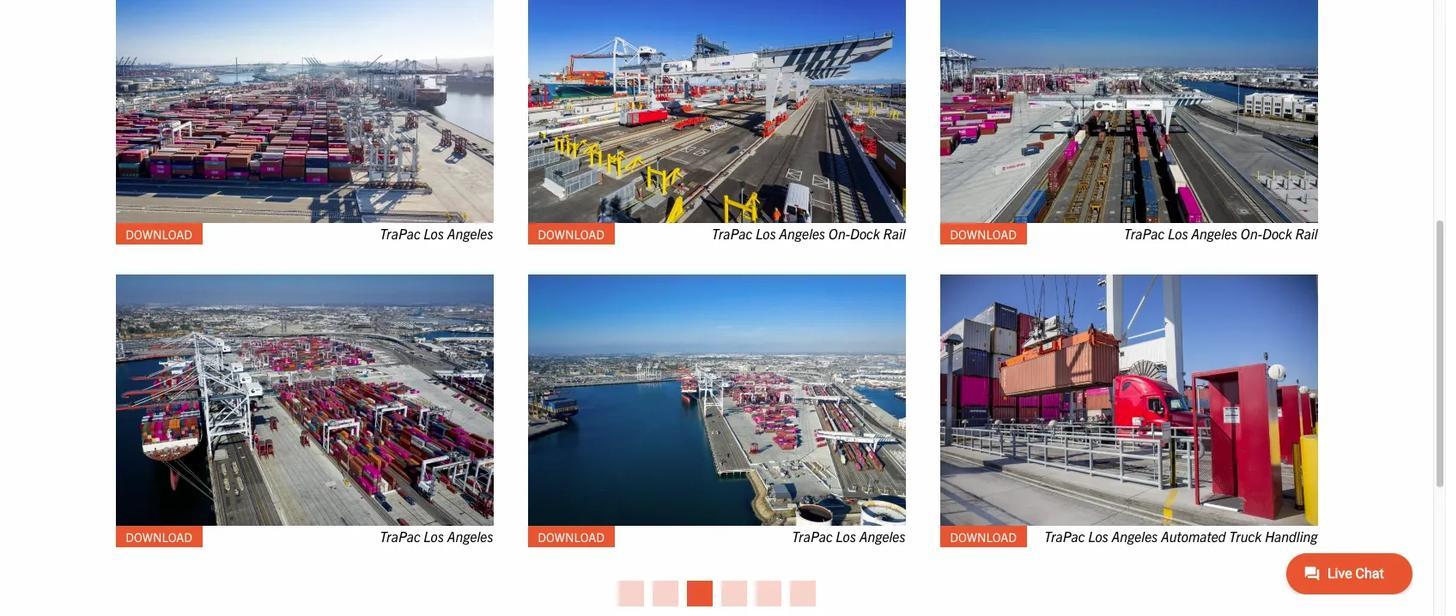 Task type: locate. For each thing, give the bounding box(es) containing it.
0 horizontal spatial trapac los angeles on-dock rail image
[[528, 0, 906, 224]]

automated
[[1162, 528, 1226, 546]]

1 on- from the left
[[829, 225, 850, 242]]

dock for 2nd 'trapac los angeles on-dock rail' image from the right
[[850, 225, 880, 242]]

rail for 2nd 'trapac los angeles on-dock rail' image from the right
[[884, 225, 906, 242]]

los
[[424, 225, 444, 242], [756, 225, 776, 242], [1168, 225, 1189, 242], [424, 528, 444, 546], [836, 528, 857, 546], [1089, 528, 1109, 546]]

1 horizontal spatial dock
[[1263, 225, 1293, 242]]

0 horizontal spatial trapac los angeles on-dock rail
[[712, 225, 906, 242]]

on- for 2nd 'trapac los angeles on-dock rail' image from the right
[[829, 225, 850, 242]]

1 dock from the left
[[850, 225, 880, 242]]

trapac los angeles image for trapac los angeles on-dock rail
[[116, 0, 494, 224]]

trapac los angeles
[[380, 225, 494, 242], [380, 528, 494, 546], [792, 528, 906, 546]]

trapac los angeles for trapac los angeles on-dock rail
[[380, 225, 494, 242]]

0 horizontal spatial rail
[[884, 225, 906, 242]]

trapac los angeles automated truck handling
[[1045, 528, 1318, 546]]

trapac los angeles automated truck handling image
[[940, 275, 1318, 527]]

trapac
[[380, 225, 421, 242], [712, 225, 753, 242], [1124, 225, 1165, 242], [380, 528, 421, 546], [792, 528, 833, 546], [1045, 528, 1086, 546]]

angeles for trapac los angeles image corresponding to trapac los angeles on-dock rail
[[447, 225, 494, 242]]

angeles for first 'trapac los angeles on-dock rail' image from the right
[[1192, 225, 1238, 242]]

angeles
[[447, 225, 494, 242], [780, 225, 826, 242], [1192, 225, 1238, 242], [447, 528, 494, 546], [860, 528, 906, 546], [1112, 528, 1158, 546]]

dock
[[850, 225, 880, 242], [1263, 225, 1293, 242]]

trapac los angeles on-dock rail for first 'trapac los angeles on-dock rail' image from the right
[[1124, 225, 1318, 242]]

1 trapac los angeles on-dock rail image from the left
[[528, 0, 906, 224]]

tab list
[[98, 578, 1335, 607]]

dock for first 'trapac los angeles on-dock rail' image from the right
[[1263, 225, 1293, 242]]

trapac los angeles image
[[116, 0, 494, 224], [116, 275, 494, 527], [528, 275, 906, 527]]

trapac los angeles image for trapac los angeles
[[116, 275, 494, 527]]

download link
[[116, 224, 203, 245], [528, 224, 615, 245], [940, 224, 1027, 245], [116, 527, 203, 548], [528, 527, 615, 548], [940, 527, 1027, 548]]

2 dock from the left
[[1263, 225, 1293, 242]]

1 horizontal spatial trapac los angeles on-dock rail
[[1124, 225, 1318, 242]]

0 horizontal spatial dock
[[850, 225, 880, 242]]

rail
[[884, 225, 906, 242], [1296, 225, 1318, 242]]

1 rail from the left
[[884, 225, 906, 242]]

2 rail from the left
[[1296, 225, 1318, 242]]

1 trapac los angeles on-dock rail from the left
[[712, 225, 906, 242]]

0 horizontal spatial on-
[[829, 225, 850, 242]]

2 trapac los angeles on-dock rail from the left
[[1124, 225, 1318, 242]]

2 on- from the left
[[1241, 225, 1263, 242]]

1 horizontal spatial on-
[[1241, 225, 1263, 242]]

angeles for trapac los angeles image associated with trapac los angeles
[[447, 528, 494, 546]]

angeles for trapac los angeles automated truck handling image at the right of page
[[1112, 528, 1158, 546]]

1 horizontal spatial rail
[[1296, 225, 1318, 242]]

tab panel
[[98, 0, 1335, 578]]

trapac los angeles on-dock rail
[[712, 225, 906, 242], [1124, 225, 1318, 242]]

download
[[126, 226, 193, 242], [538, 226, 605, 242], [950, 226, 1017, 242], [126, 530, 193, 545], [538, 530, 605, 545], [950, 530, 1017, 545]]

1 horizontal spatial trapac los angeles on-dock rail image
[[940, 0, 1318, 224]]

on-
[[829, 225, 850, 242], [1241, 225, 1263, 242]]

trapac los angeles on-dock rail image
[[528, 0, 906, 224], [940, 0, 1318, 224]]



Task type: vqa. For each thing, say whether or not it's contained in the screenshot.
that in Quebec City, June 3, 2021 – Green Marine is pleased to present the latest steadfast results of participants in North America's leading environmental certification program for the maritime industry. "The commitment to continual improvement that our participants maintained despite the pandemic crisis in 2020 is admirable," said David Bolduc, Green Marine's executive director. "The fact that…
no



Task type: describe. For each thing, give the bounding box(es) containing it.
rail for first 'trapac los angeles on-dock rail' image from the right
[[1296, 225, 1318, 242]]

trapac los angeles on-dock rail for 2nd 'trapac los angeles on-dock rail' image from the right
[[712, 225, 906, 242]]

2 trapac los angeles on-dock rail image from the left
[[940, 0, 1318, 224]]

handling
[[1265, 528, 1318, 546]]

angeles for 2nd 'trapac los angeles on-dock rail' image from the right
[[780, 225, 826, 242]]

tab panel containing trapac los angeles
[[98, 0, 1335, 578]]

trapac los angeles for trapac los angeles
[[380, 528, 494, 546]]

truck
[[1230, 528, 1262, 546]]

on- for first 'trapac los angeles on-dock rail' image from the right
[[1241, 225, 1263, 242]]



